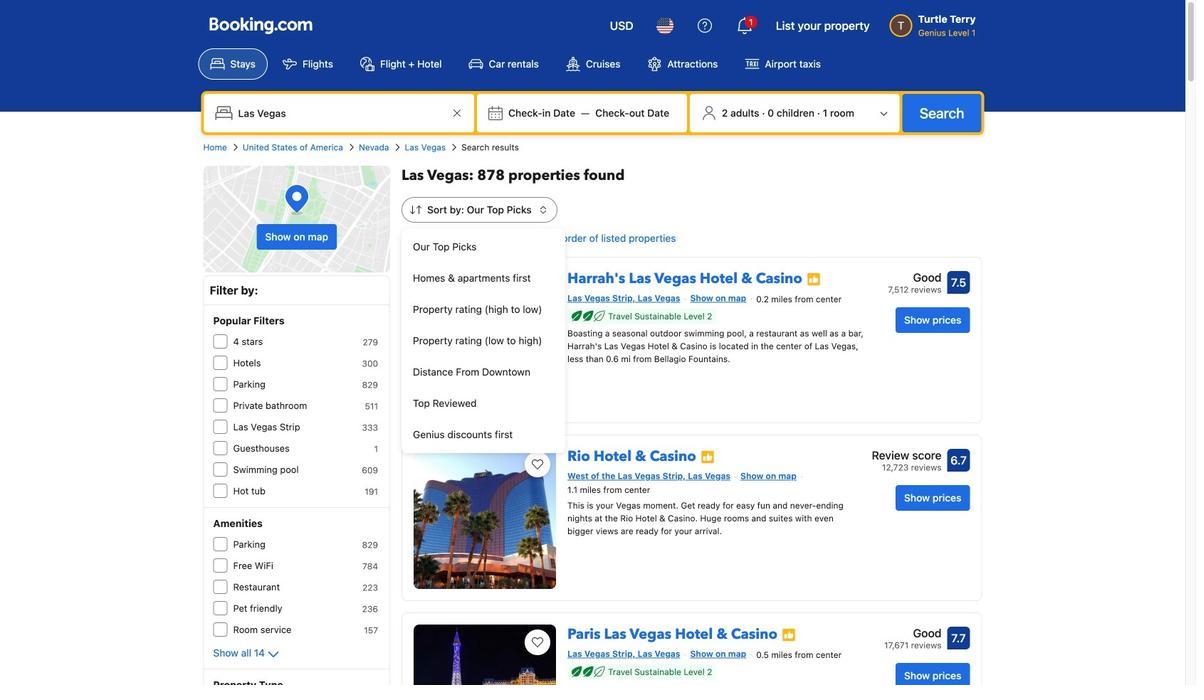 Task type: locate. For each thing, give the bounding box(es) containing it.
0 vertical spatial good element
[[888, 269, 942, 286]]

this property is part of our preferred partner program. it's committed to providing excellent service and good value. it'll pay us a higher commission if you make a booking. image
[[807, 273, 821, 287], [807, 273, 821, 287], [701, 451, 715, 465], [701, 451, 715, 465]]

rio hotel & casino image
[[414, 447, 556, 590]]

your account menu turtle terry genius level 1 element
[[890, 6, 982, 39]]

good element left scored 7.5 element
[[888, 269, 942, 286]]

scored 6.7 element
[[948, 449, 970, 472]]

good element left scored 7.7 element
[[885, 625, 942, 642]]

this property is part of our preferred partner program. it's committed to providing excellent service and good value. it'll pay us a higher commission if you make a booking. image
[[782, 629, 796, 643], [782, 629, 796, 643]]

booking.com image
[[210, 17, 312, 34]]

good element
[[888, 269, 942, 286], [885, 625, 942, 642]]

1 vertical spatial good element
[[885, 625, 942, 642]]



Task type: vqa. For each thing, say whether or not it's contained in the screenshot.
Booking.com Image
yes



Task type: describe. For each thing, give the bounding box(es) containing it.
good element for scored 7.5 element
[[888, 269, 942, 286]]

harrah's las vegas hotel & casino image
[[414, 269, 556, 412]]

Where are you going? field
[[233, 100, 449, 126]]

search results updated. las vegas: 878 properties found. element
[[402, 166, 982, 186]]

scored 7.5 element
[[948, 271, 970, 294]]

review score element
[[872, 447, 942, 464]]

scored 7.7 element
[[948, 627, 970, 650]]

good element for scored 7.7 element
[[885, 625, 942, 642]]



